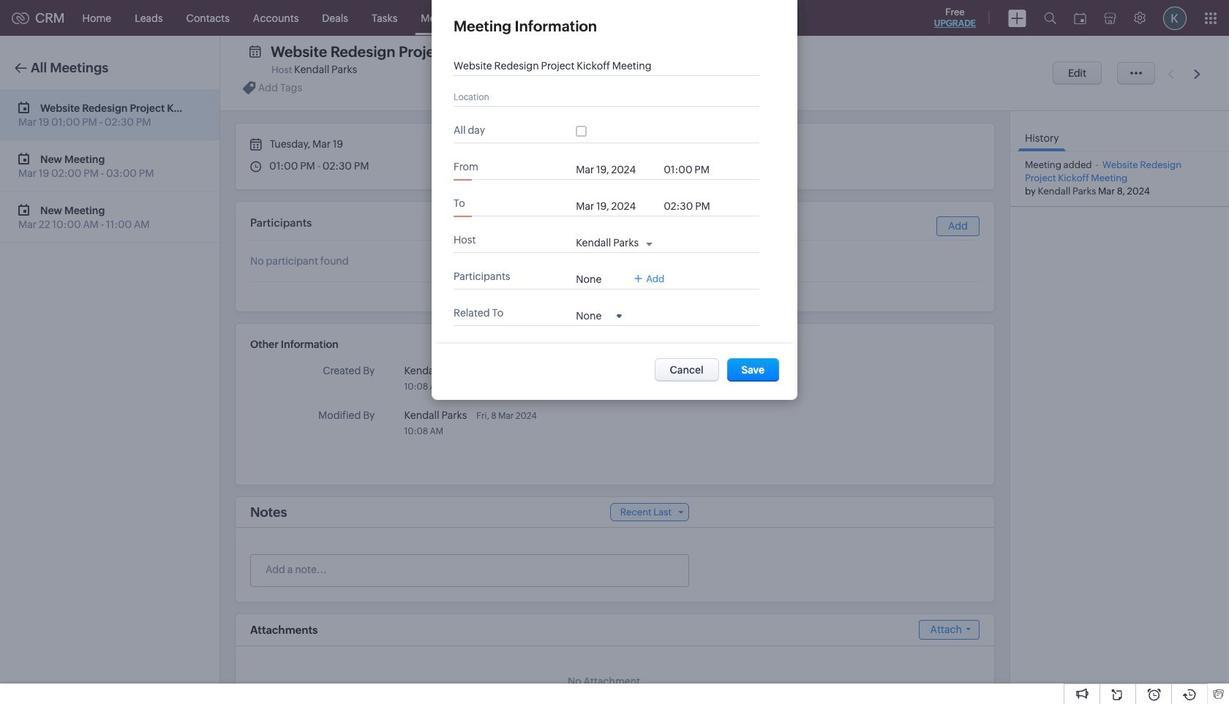Task type: describe. For each thing, give the bounding box(es) containing it.
Title text field
[[454, 60, 746, 72]]

next record image
[[1194, 69, 1204, 79]]

hh:mm a text field for second mmm d, yyyy text field from the bottom of the page
[[664, 164, 722, 176]]



Task type: locate. For each thing, give the bounding box(es) containing it.
hh:mm a text field for 1st mmm d, yyyy text field from the bottom of the page
[[664, 200, 722, 212]]

0 vertical spatial hh:mm a text field
[[664, 164, 722, 176]]

1 vertical spatial mmm d, yyyy text field
[[576, 200, 656, 212]]

Location text field
[[454, 91, 746, 102]]

logo image
[[12, 12, 29, 24]]

1 hh:mm a text field from the top
[[664, 164, 722, 176]]

None button
[[1053, 61, 1102, 85], [654, 359, 719, 382], [727, 359, 779, 382], [1053, 61, 1102, 85], [654, 359, 719, 382], [727, 359, 779, 382]]

2 hh:mm a text field from the top
[[664, 200, 722, 212]]

1 mmm d, yyyy text field from the top
[[576, 164, 656, 176]]

1 vertical spatial hh:mm a text field
[[664, 200, 722, 212]]

2 mmm d, yyyy text field from the top
[[576, 200, 656, 212]]

None field
[[576, 309, 622, 322]]

mmm d, yyyy text field
[[576, 164, 656, 176], [576, 200, 656, 212]]

0 vertical spatial mmm d, yyyy text field
[[576, 164, 656, 176]]

hh:mm a text field
[[664, 164, 722, 176], [664, 200, 722, 212]]

Add a note... field
[[251, 563, 688, 577]]



Task type: vqa. For each thing, say whether or not it's contained in the screenshot.
second the NOV 9 from the top of the page
no



